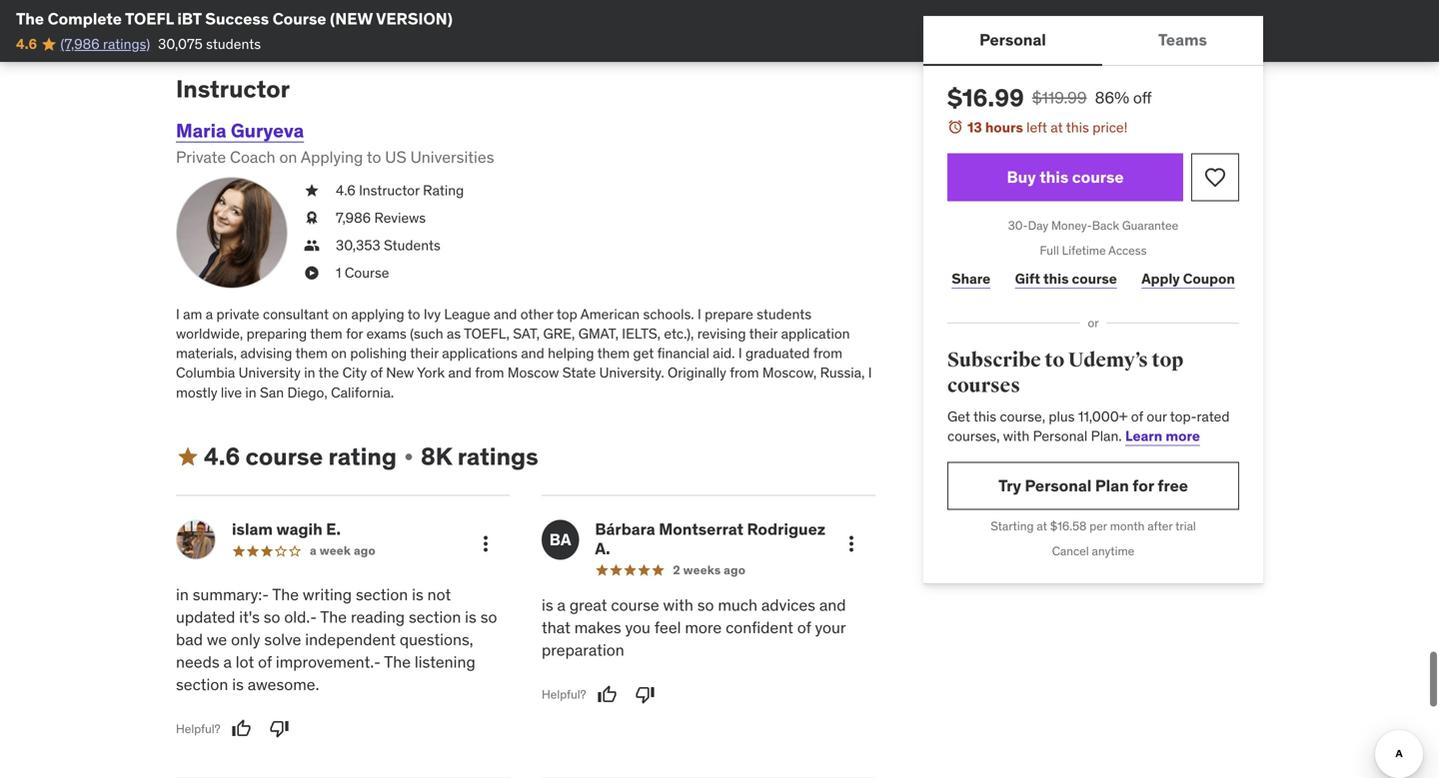 Task type: describe. For each thing, give the bounding box(es) containing it.
buy
[[1007, 167, 1037, 187]]

a inside - the reading section is so bad we only solve independent questions, needs a lot of improvement.
[[223, 652, 232, 673]]

money-
[[1052, 218, 1093, 234]]

hours
[[986, 118, 1024, 136]]

toefl
[[125, 8, 174, 29]]

for exams
[[346, 325, 407, 343]]

off
[[1134, 87, 1153, 108]]

course inside the is a great course with so much advices and that makes you feel more confident of your preparation
[[611, 596, 660, 616]]

of inside the is a great course with so much advices and that makes you feel more confident of your preparation
[[798, 618, 812, 638]]

(new
[[330, 8, 373, 29]]

in summary:
[[176, 585, 262, 606]]

independent
[[305, 630, 396, 650]]

apply coupon button
[[1138, 259, 1240, 299]]

a inside the is a great course with so much advices and that makes you feel more confident of your preparation
[[557, 596, 566, 616]]

1 vertical spatial instructor
[[359, 181, 420, 199]]

2 vertical spatial i
[[869, 364, 872, 382]]

- for solve
[[310, 608, 317, 628]]

top-
[[1171, 408, 1197, 426]]

with inside the is a great course with so much advices and that makes you feel more confident of your preparation
[[663, 596, 694, 616]]

1 horizontal spatial i
[[739, 345, 743, 363]]

this left the price!
[[1067, 118, 1090, 136]]

0 vertical spatial i
[[176, 305, 180, 323]]

$119.99
[[1033, 87, 1087, 108]]

worldwide,
[[176, 325, 243, 343]]

is a great course with so much advices and that makes you feel more confident of your preparation
[[542, 596, 846, 661]]

is for - the writing section is not updated it's so old.
[[412, 585, 424, 606]]

0 horizontal spatial instructor
[[176, 74, 290, 104]]

university.
[[600, 364, 665, 382]]

much
[[718, 596, 758, 616]]

0 horizontal spatial from
[[475, 364, 504, 382]]

not
[[428, 585, 451, 606]]

share button
[[948, 259, 995, 299]]

lifetime
[[1062, 243, 1106, 258]]

gift this course
[[1016, 270, 1118, 288]]

8k ratings
[[421, 442, 539, 472]]

0 vertical spatial a
[[310, 544, 317, 559]]

0 vertical spatial them
[[310, 325, 343, 343]]

0 vertical spatial course
[[273, 8, 326, 29]]

2 horizontal spatial from
[[814, 345, 843, 363]]

tab list containing personal
[[924, 16, 1264, 66]]

and up moscow
[[521, 345, 545, 363]]

month
[[1111, 519, 1145, 534]]

advices
[[762, 596, 816, 616]]

11,000+
[[1079, 408, 1128, 426]]

we
[[207, 630, 227, 650]]

personal inside get this course, plus 11,000+ of our top-rated courses, with personal plan.
[[1034, 427, 1088, 445]]

universities
[[411, 147, 494, 168]]

gre,
[[543, 325, 575, 343]]

your
[[815, 618, 846, 638]]

you
[[625, 618, 651, 638]]

at inside starting at $16.58 per month after trial cancel anytime
[[1037, 519, 1048, 534]]

graduated
[[746, 345, 810, 363]]

get
[[948, 408, 971, 426]]

consultant on
[[263, 305, 348, 323]]

version)
[[376, 8, 453, 29]]

that
[[542, 618, 571, 638]]

writing
[[303, 585, 352, 606]]

more inside the is a great course with so much advices and that makes you feel more confident of your preparation
[[685, 618, 722, 638]]

personal inside button
[[980, 29, 1047, 50]]

makes
[[575, 618, 622, 638]]

2 horizontal spatial in
[[304, 364, 315, 382]]

applying
[[352, 305, 405, 323]]

rating
[[423, 181, 464, 199]]

30,353
[[336, 237, 381, 255]]

for
[[1133, 476, 1155, 496]]

apply
[[1142, 270, 1180, 288]]

montserrat
[[659, 520, 744, 540]]

4.6 for 4.6 instructor rating
[[336, 181, 356, 199]]

30-day money-back guarantee full lifetime access
[[1009, 218, 1179, 258]]

a.
[[595, 539, 611, 559]]

13 hours left at this price!
[[968, 118, 1128, 136]]

am a
[[183, 305, 213, 323]]

other
[[521, 305, 554, 323]]

schools. i
[[643, 305, 702, 323]]

success
[[205, 8, 269, 29]]

try personal plan for free link
[[948, 462, 1240, 510]]

- inside the - the listening section is awesome.
[[374, 652, 381, 673]]

13
[[968, 118, 983, 136]]

university
[[239, 364, 301, 382]]

additional actions for review by islam wagih e. image
[[474, 533, 498, 557]]

on inside "i am a private consultant on applying to ivy league and other top american schools. i prepare students worldwide, preparing them for exams (such as toefl, sat, gre, gmat, ielts, etc.), revising their application materials, advising them on polishing their applications and helping them get financial aid. i graduated from columbia university in the city of new york and from moscow state university. originally from moscow, russia, i mostly live in san diego, california."
[[331, 345, 347, 363]]

(7,986
[[61, 35, 100, 53]]

course down san at the left
[[246, 442, 323, 472]]

moscow,
[[763, 364, 817, 382]]

and up toefl,
[[494, 305, 517, 323]]

free
[[1158, 476, 1189, 496]]

1 horizontal spatial in
[[245, 384, 257, 402]]

courses
[[948, 374, 1021, 399]]

helpful? for bárbara montserrat rodriguez a.
[[542, 687, 587, 703]]

state
[[563, 364, 596, 382]]

financial
[[658, 345, 710, 363]]

league
[[444, 305, 491, 323]]

8k
[[421, 442, 452, 472]]

week
[[320, 544, 351, 559]]

1 vertical spatial their
[[410, 345, 439, 363]]

russia,
[[820, 364, 865, 382]]

xsmall image for 4.6 instructor rating
[[304, 181, 320, 200]]

xsmall image left 8k
[[401, 449, 417, 465]]

gift this course link
[[1011, 259, 1122, 299]]

only
[[231, 630, 261, 650]]

is inside the is a great course with so much advices and that makes you feel more confident of your preparation
[[542, 596, 554, 616]]

ibt
[[177, 8, 202, 29]]

udemy's
[[1069, 348, 1149, 373]]

subscribe
[[948, 348, 1042, 373]]

i am a private consultant on applying to ivy league and other top american schools. i prepare students worldwide, preparing them for exams (such as toefl, sat, gre, gmat, ielts, etc.), revising their application materials, advising them on polishing their applications and helping them get financial aid. i graduated from columbia university in the city of new york and from moscow state university. originally from moscow, russia, i mostly live in san diego, california.
[[176, 305, 872, 402]]

rating
[[328, 442, 397, 472]]

the for - the writing section is not updated it's so old.
[[272, 585, 299, 606]]

$16.99 $119.99 86% off
[[948, 83, 1153, 113]]

helpful? for islam wagih e.
[[176, 722, 221, 737]]

7,986 reviews
[[336, 209, 426, 227]]

2 vertical spatial in
[[176, 585, 189, 606]]

teams button
[[1103, 16, 1264, 64]]

and inside the is a great course with so much advices and that makes you feel more confident of your preparation
[[820, 596, 846, 616]]

$16.99
[[948, 83, 1025, 113]]

medium image
[[176, 445, 200, 469]]

awesome.
[[248, 675, 319, 695]]

subscribe to udemy's top courses
[[948, 348, 1184, 399]]

1 horizontal spatial more
[[1166, 427, 1201, 445]]

so for lot
[[481, 608, 497, 628]]

learn more link
[[1126, 427, 1201, 445]]

buy this course
[[1007, 167, 1124, 187]]

4.6 course rating
[[204, 442, 397, 472]]



Task type: vqa. For each thing, say whether or not it's contained in the screenshot.
the right 2023
no



Task type: locate. For each thing, give the bounding box(es) containing it.
additional actions for review by bárbara montserrat rodriguez a. image
[[840, 533, 864, 557]]

of inside get this course, plus 11,000+ of our top-rated courses, with personal plan.
[[1132, 408, 1144, 426]]

on up the
[[331, 345, 347, 363]]

1 horizontal spatial students
[[757, 305, 812, 323]]

guarantee
[[1123, 218, 1179, 234]]

the
[[16, 8, 44, 29], [272, 585, 299, 606], [320, 608, 347, 628], [384, 652, 411, 673]]

on
[[279, 147, 297, 168], [331, 345, 347, 363]]

2 horizontal spatial so
[[698, 596, 714, 616]]

to left ivy
[[408, 305, 420, 323]]

1 vertical spatial helpful?
[[176, 722, 221, 737]]

at right left
[[1051, 118, 1064, 136]]

bárbara
[[595, 520, 656, 540]]

gift
[[1016, 270, 1041, 288]]

left
[[1027, 118, 1048, 136]]

personal up $16.99
[[980, 29, 1047, 50]]

0 vertical spatial -
[[262, 585, 269, 606]]

course down lifetime at the right of page
[[1072, 270, 1118, 288]]

so inside - the writing section is not updated it's so old.
[[264, 608, 280, 628]]

the up old.
[[272, 585, 299, 606]]

1 vertical spatial course
[[345, 264, 389, 282]]

4.6 left the (7,986
[[16, 35, 37, 53]]

of right the 'lot' at the bottom of the page
[[258, 652, 272, 673]]

section for not
[[356, 585, 408, 606]]

1 vertical spatial 4.6
[[336, 181, 356, 199]]

i
[[176, 305, 180, 323], [739, 345, 743, 363], [869, 364, 872, 382]]

section inside - the writing section is not updated it's so old.
[[356, 585, 408, 606]]

in left the
[[304, 364, 315, 382]]

complete
[[48, 8, 122, 29]]

(such
[[410, 325, 444, 343]]

personal down plus on the bottom right of page
[[1034, 427, 1088, 445]]

- down the writing
[[310, 608, 317, 628]]

on down guryeva
[[279, 147, 297, 168]]

0 horizontal spatial at
[[1037, 519, 1048, 534]]

0 horizontal spatial to
[[367, 147, 381, 168]]

xsmall image up xsmall image
[[304, 181, 320, 200]]

old.
[[284, 608, 310, 628]]

and up your
[[820, 596, 846, 616]]

students inside "i am a private consultant on applying to ivy league and other top american schools. i prepare students worldwide, preparing them for exams (such as toefl, sat, gre, gmat, ielts, etc.), revising their application materials, advising them on polishing their applications and helping them get financial aid. i graduated from columbia university in the city of new york and from moscow state university. originally from moscow, russia, i mostly live in san diego, california."
[[757, 305, 812, 323]]

the inside - the writing section is not updated it's so old.
[[272, 585, 299, 606]]

0 vertical spatial ago
[[354, 544, 376, 559]]

2 vertical spatial section
[[176, 675, 228, 695]]

1 vertical spatial ago
[[724, 563, 746, 578]]

2 vertical spatial to
[[1045, 348, 1065, 373]]

cancel
[[1053, 544, 1090, 559]]

0 vertical spatial section
[[356, 585, 408, 606]]

islam wagih e.
[[232, 520, 341, 540]]

section up reading
[[356, 585, 408, 606]]

- for old.
[[262, 585, 269, 606]]

from down applications
[[475, 364, 504, 382]]

is for - the reading section is so bad we only solve independent questions, needs a lot of improvement.
[[465, 608, 477, 628]]

with up feel
[[663, 596, 694, 616]]

a up that
[[557, 596, 566, 616]]

lot
[[236, 652, 254, 673]]

0 vertical spatial more
[[1166, 427, 1201, 445]]

1 horizontal spatial 4.6
[[204, 442, 240, 472]]

this right gift
[[1044, 270, 1069, 288]]

is for - the listening section is awesome.
[[232, 675, 244, 695]]

4.6 up 7,986
[[336, 181, 356, 199]]

their down (such
[[410, 345, 439, 363]]

personal button
[[924, 16, 1103, 64]]

course,
[[1000, 408, 1046, 426]]

them down consultant on
[[310, 325, 343, 343]]

1 vertical spatial on
[[331, 345, 347, 363]]

section inside - the reading section is so bad we only solve independent questions, needs a lot of improvement.
[[409, 608, 461, 628]]

the for - the listening section is awesome.
[[384, 652, 411, 673]]

prepare
[[705, 305, 754, 323]]

and down applications
[[448, 364, 472, 382]]

1 horizontal spatial to
[[408, 305, 420, 323]]

helpful? left mark review by islam wagih e. as helpful image at the bottom left
[[176, 722, 221, 737]]

1 vertical spatial -
[[310, 608, 317, 628]]

students up application
[[757, 305, 812, 323]]

apply coupon
[[1142, 270, 1236, 288]]

xsmall image
[[304, 208, 320, 228]]

mark review by bárbara montserrat rodriguez a. as unhelpful image
[[636, 685, 656, 705]]

1 vertical spatial at
[[1037, 519, 1048, 534]]

more down top-
[[1166, 427, 1201, 445]]

so right it's
[[264, 608, 280, 628]]

in right live
[[245, 384, 257, 402]]

1 vertical spatial top
[[1152, 348, 1184, 373]]

course
[[1073, 167, 1124, 187], [1072, 270, 1118, 288], [246, 442, 323, 472], [611, 596, 660, 616]]

the left complete at the top left of the page
[[16, 8, 44, 29]]

a
[[310, 544, 317, 559], [557, 596, 566, 616], [223, 652, 232, 673]]

course inside 'button'
[[1073, 167, 1124, 187]]

2 horizontal spatial -
[[374, 652, 381, 673]]

30-
[[1009, 218, 1028, 234]]

them down "gmat,"
[[598, 345, 630, 363]]

xsmall image
[[304, 181, 320, 200], [304, 236, 320, 256], [304, 264, 320, 283], [401, 449, 417, 465]]

instructor up 7,986 reviews
[[359, 181, 420, 199]]

helpful? left mark review by bárbara montserrat rodriguez a. as helpful icon
[[542, 687, 587, 703]]

so left much
[[698, 596, 714, 616]]

2 horizontal spatial a
[[557, 596, 566, 616]]

this for buy
[[1040, 167, 1069, 187]]

in
[[304, 364, 315, 382], [245, 384, 257, 402], [176, 585, 189, 606]]

section for so
[[409, 608, 461, 628]]

reviews
[[374, 209, 426, 227]]

ago for e.
[[354, 544, 376, 559]]

on inside maria guryeva private coach on applying to us universities
[[279, 147, 297, 168]]

the inside the - the listening section is awesome.
[[384, 652, 411, 673]]

it's
[[239, 608, 260, 628]]

0 vertical spatial at
[[1051, 118, 1064, 136]]

guryeva
[[231, 119, 304, 143]]

1 vertical spatial students
[[757, 305, 812, 323]]

0 horizontal spatial ago
[[354, 544, 376, 559]]

0 horizontal spatial so
[[264, 608, 280, 628]]

with inside get this course, plus 11,000+ of our top-rated courses, with personal plan.
[[1004, 427, 1030, 445]]

0 vertical spatial 4.6
[[16, 35, 37, 53]]

(7,986 ratings)
[[61, 35, 150, 53]]

confident
[[726, 618, 794, 638]]

section down needs
[[176, 675, 228, 695]]

course left (new
[[273, 8, 326, 29]]

ago
[[354, 544, 376, 559], [724, 563, 746, 578]]

4.6 for 4.6 course rating
[[204, 442, 240, 472]]

questions,
[[400, 630, 474, 650]]

preparation
[[542, 640, 625, 661]]

2 horizontal spatial i
[[869, 364, 872, 382]]

1 vertical spatial in
[[245, 384, 257, 402]]

top inside subscribe to udemy's top courses
[[1152, 348, 1184, 373]]

american
[[581, 305, 640, 323]]

wagih
[[276, 520, 323, 540]]

- inside - the reading section is so bad we only solve independent questions, needs a lot of improvement.
[[310, 608, 317, 628]]

2 vertical spatial personal
[[1025, 476, 1092, 496]]

to inside subscribe to udemy's top courses
[[1045, 348, 1065, 373]]

to inside maria guryeva private coach on applying to us universities
[[367, 147, 381, 168]]

at
[[1051, 118, 1064, 136], [1037, 519, 1048, 534]]

7,986
[[336, 209, 371, 227]]

xsmall image down xsmall image
[[304, 236, 320, 256]]

get
[[633, 345, 654, 363]]

alarm image
[[948, 119, 964, 135]]

day
[[1028, 218, 1049, 234]]

1 horizontal spatial ago
[[724, 563, 746, 578]]

bad
[[176, 630, 203, 650]]

0 horizontal spatial -
[[262, 585, 269, 606]]

0 vertical spatial in
[[304, 364, 315, 382]]

0 vertical spatial to
[[367, 147, 381, 168]]

originally
[[668, 364, 727, 382]]

in up updated
[[176, 585, 189, 606]]

- the listening section is awesome.
[[176, 652, 476, 695]]

teams
[[1159, 29, 1208, 50]]

top inside "i am a private consultant on applying to ivy league and other top american schools. i prepare students worldwide, preparing them for exams (such as toefl, sat, gre, gmat, ielts, etc.), revising their application materials, advising them on polishing their applications and helping them get financial aid. i graduated from columbia university in the city of new york and from moscow state university. originally from moscow, russia, i mostly live in san diego, california."
[[557, 305, 578, 323]]

top up the our
[[1152, 348, 1184, 373]]

so inside the is a great course with so much advices and that makes you feel more confident of your preparation
[[698, 596, 714, 616]]

1 horizontal spatial course
[[345, 264, 389, 282]]

instructor up maria guryeva link
[[176, 74, 290, 104]]

0 vertical spatial helpful?
[[542, 687, 587, 703]]

4.6 right medium image
[[204, 442, 240, 472]]

section up "questions,"
[[409, 608, 461, 628]]

1 horizontal spatial from
[[730, 364, 759, 382]]

section for awesome.
[[176, 675, 228, 695]]

etc.),
[[664, 325, 694, 343]]

live
[[221, 384, 242, 402]]

trial
[[1176, 519, 1197, 534]]

so left that
[[481, 608, 497, 628]]

with
[[1004, 427, 1030, 445], [663, 596, 694, 616]]

students
[[206, 35, 261, 53], [757, 305, 812, 323]]

0 horizontal spatial on
[[279, 147, 297, 168]]

share
[[952, 270, 991, 288]]

- down independent
[[374, 652, 381, 673]]

improvement.
[[276, 652, 374, 673]]

so for confident
[[698, 596, 714, 616]]

ago right weeks
[[724, 563, 746, 578]]

xsmall image left 1
[[304, 264, 320, 283]]

1 horizontal spatial instructor
[[359, 181, 420, 199]]

- inside - the writing section is not updated it's so old.
[[262, 585, 269, 606]]

0 vertical spatial students
[[206, 35, 261, 53]]

1 vertical spatial more
[[685, 618, 722, 638]]

weeks
[[684, 563, 721, 578]]

the for - the reading section is so bad we only solve independent questions, needs a lot of improvement.
[[320, 608, 347, 628]]

1 horizontal spatial top
[[1152, 348, 1184, 373]]

a left week at the left bottom
[[310, 544, 317, 559]]

so inside - the reading section is so bad we only solve independent questions, needs a lot of improvement.
[[481, 608, 497, 628]]

updated
[[176, 608, 235, 628]]

top up gre, at the top left of the page
[[557, 305, 578, 323]]

this up courses, at bottom right
[[974, 408, 997, 426]]

0 horizontal spatial 4.6
[[16, 35, 37, 53]]

mark review by islam wagih e. as helpful image
[[232, 720, 252, 740]]

plan
[[1096, 476, 1130, 496]]

0 horizontal spatial course
[[273, 8, 326, 29]]

1 vertical spatial section
[[409, 608, 461, 628]]

of inside - the reading section is so bad we only solve independent questions, needs a lot of improvement.
[[258, 652, 272, 673]]

of down polishing
[[371, 364, 383, 382]]

learn more
[[1126, 427, 1201, 445]]

0 horizontal spatial with
[[663, 596, 694, 616]]

section
[[356, 585, 408, 606], [409, 608, 461, 628], [176, 675, 228, 695]]

is inside - the reading section is so bad we only solve independent questions, needs a lot of improvement.
[[465, 608, 477, 628]]

as
[[447, 325, 461, 343]]

this inside get this course, plus 11,000+ of our top-rated courses, with personal plan.
[[974, 408, 997, 426]]

us
[[385, 147, 407, 168]]

- up solve
[[262, 585, 269, 606]]

ratings
[[458, 442, 539, 472]]

mark review by bárbara montserrat rodriguez a. as helpful image
[[598, 685, 618, 705]]

0 horizontal spatial top
[[557, 305, 578, 323]]

of inside "i am a private consultant on applying to ivy league and other top american schools. i prepare students worldwide, preparing them for exams (such as toefl, sat, gre, gmat, ielts, etc.), revising their application materials, advising them on polishing their applications and helping them get financial aid. i graduated from columbia university in the city of new york and from moscow state university. originally from moscow, russia, i mostly live in san diego, california."
[[371, 364, 383, 382]]

xsmall image for 1 course
[[304, 264, 320, 283]]

is down the 'lot' at the bottom of the page
[[232, 675, 244, 695]]

the down "questions,"
[[384, 652, 411, 673]]

the complete toefl ibt success course (new version)
[[16, 8, 453, 29]]

course right 1
[[345, 264, 389, 282]]

i right the russia,
[[869, 364, 872, 382]]

the inside - the reading section is so bad we only solve independent questions, needs a lot of improvement.
[[320, 608, 347, 628]]

tab list
[[924, 16, 1264, 66]]

4.6 for 4.6
[[16, 35, 37, 53]]

courses,
[[948, 427, 1000, 445]]

the down the writing
[[320, 608, 347, 628]]

from down application
[[814, 345, 843, 363]]

course up back
[[1073, 167, 1124, 187]]

their up graduated
[[750, 325, 778, 343]]

2 horizontal spatial to
[[1045, 348, 1065, 373]]

0 horizontal spatial a
[[223, 652, 232, 673]]

0 vertical spatial personal
[[980, 29, 1047, 50]]

1 horizontal spatial with
[[1004, 427, 1030, 445]]

2 horizontal spatial 4.6
[[336, 181, 356, 199]]

this for get
[[974, 408, 997, 426]]

1 vertical spatial a
[[557, 596, 566, 616]]

0 vertical spatial on
[[279, 147, 297, 168]]

course up you
[[611, 596, 660, 616]]

get this course, plus 11,000+ of our top-rated courses, with personal plan.
[[948, 408, 1230, 445]]

- the writing section is not updated it's so old.
[[176, 585, 451, 628]]

0 horizontal spatial students
[[206, 35, 261, 53]]

more right feel
[[685, 618, 722, 638]]

1 vertical spatial i
[[739, 345, 743, 363]]

this inside 'button'
[[1040, 167, 1069, 187]]

plan.
[[1091, 427, 1123, 445]]

summary:
[[193, 585, 262, 606]]

is up that
[[542, 596, 554, 616]]

0 horizontal spatial i
[[176, 305, 180, 323]]

1 vertical spatial with
[[663, 596, 694, 616]]

polishing
[[350, 345, 407, 363]]

0 horizontal spatial them
[[310, 325, 343, 343]]

at left $16.58
[[1037, 519, 1048, 534]]

1 horizontal spatial helpful?
[[542, 687, 587, 703]]

1 horizontal spatial them
[[598, 345, 630, 363]]

0 horizontal spatial helpful?
[[176, 722, 221, 737]]

30,075
[[158, 35, 203, 53]]

of left the our
[[1132, 408, 1144, 426]]

1 horizontal spatial their
[[750, 325, 778, 343]]

from down aid.
[[730, 364, 759, 382]]

i right aid.
[[739, 345, 743, 363]]

with down course,
[[1004, 427, 1030, 445]]

is up "questions,"
[[465, 608, 477, 628]]

helpful?
[[542, 687, 587, 703], [176, 722, 221, 737]]

to left udemy's
[[1045, 348, 1065, 373]]

mostly
[[176, 384, 218, 402]]

materials, advising them
[[176, 345, 328, 363]]

this right buy
[[1040, 167, 1069, 187]]

0 vertical spatial top
[[557, 305, 578, 323]]

them
[[310, 325, 343, 343], [598, 345, 630, 363]]

this
[[1067, 118, 1090, 136], [1040, 167, 1069, 187], [1044, 270, 1069, 288], [974, 408, 997, 426]]

0 horizontal spatial their
[[410, 345, 439, 363]]

1 horizontal spatial so
[[481, 608, 497, 628]]

of left your
[[798, 618, 812, 638]]

1 horizontal spatial at
[[1051, 118, 1064, 136]]

maria guryeva image
[[176, 177, 288, 289]]

section inside the - the listening section is awesome.
[[176, 675, 228, 695]]

is inside - the writing section is not updated it's so old.
[[412, 585, 424, 606]]

0 vertical spatial with
[[1004, 427, 1030, 445]]

ago right week at the left bottom
[[354, 544, 376, 559]]

1 horizontal spatial on
[[331, 345, 347, 363]]

a left the 'lot' at the bottom of the page
[[223, 652, 232, 673]]

aid.
[[713, 345, 735, 363]]

e.
[[326, 520, 341, 540]]

great
[[570, 596, 607, 616]]

wishlist image
[[1204, 166, 1228, 190]]

students down the complete toefl ibt success course (new version)
[[206, 35, 261, 53]]

4.6 instructor rating
[[336, 181, 464, 199]]

1 vertical spatial to
[[408, 305, 420, 323]]

try personal plan for free
[[999, 476, 1189, 496]]

this for gift
[[1044, 270, 1069, 288]]

gmat,
[[579, 325, 619, 343]]

0 vertical spatial their
[[750, 325, 778, 343]]

2 vertical spatial -
[[374, 652, 381, 673]]

0 horizontal spatial in
[[176, 585, 189, 606]]

is left not
[[412, 585, 424, 606]]

0 horizontal spatial more
[[685, 618, 722, 638]]

0 vertical spatial instructor
[[176, 74, 290, 104]]

application
[[782, 325, 850, 343]]

is inside the - the listening section is awesome.
[[232, 675, 244, 695]]

city
[[343, 364, 367, 382]]

2 vertical spatial a
[[223, 652, 232, 673]]

plus
[[1049, 408, 1075, 426]]

2 weeks ago
[[673, 563, 746, 578]]

columbia
[[176, 364, 235, 382]]

try
[[999, 476, 1022, 496]]

xsmall image for 30,353 students
[[304, 236, 320, 256]]

2 vertical spatial 4.6
[[204, 442, 240, 472]]

1 vertical spatial them
[[598, 345, 630, 363]]

to inside "i am a private consultant on applying to ivy league and other top american schools. i prepare students worldwide, preparing them for exams (such as toefl, sat, gre, gmat, ielts, etc.), revising their application materials, advising them on polishing their applications and helping them get financial aid. i graduated from columbia university in the city of new york and from moscow state university. originally from moscow, russia, i mostly live in san diego, california."
[[408, 305, 420, 323]]

i left the am a
[[176, 305, 180, 323]]

1 horizontal spatial a
[[310, 544, 317, 559]]

personal up $16.58
[[1025, 476, 1092, 496]]

1 horizontal spatial -
[[310, 608, 317, 628]]

mark review by islam wagih e. as unhelpful image
[[270, 720, 290, 740]]

ago for rodriguez
[[724, 563, 746, 578]]

1 vertical spatial personal
[[1034, 427, 1088, 445]]

1 course
[[336, 264, 389, 282]]

private
[[217, 305, 260, 323]]

to left us
[[367, 147, 381, 168]]



